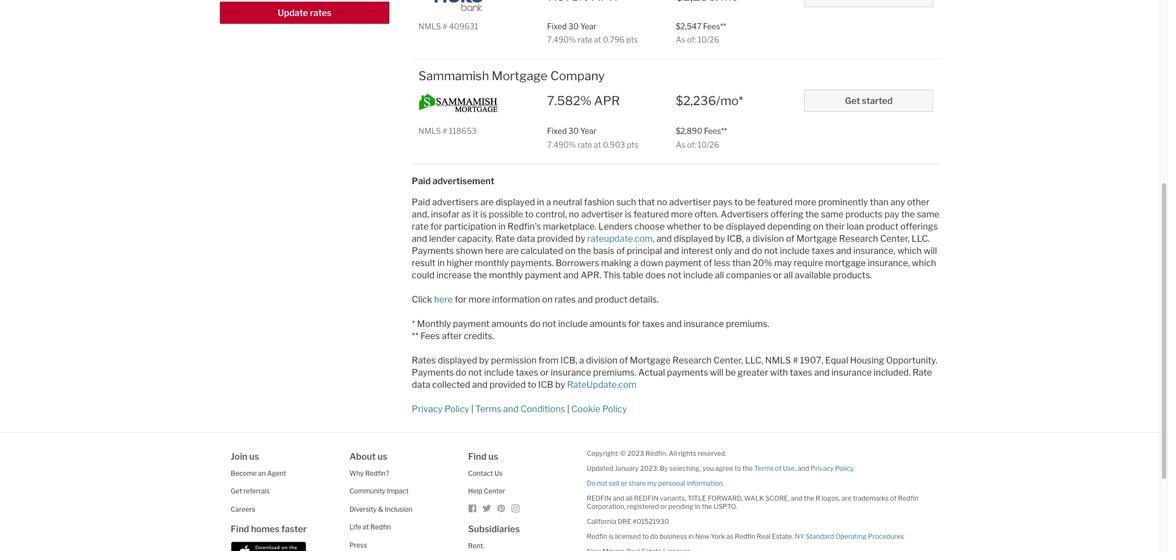 Task type: locate. For each thing, give the bounding box(es) containing it.
2 10/26 from the top
[[698, 140, 720, 149]]

insurance, down loan
[[854, 246, 896, 256]]

1 horizontal spatial provided
[[537, 234, 574, 244]]

housing
[[851, 356, 885, 366]]

click
[[412, 295, 432, 305]]

# left 1907,
[[793, 356, 799, 366]]

than up companies
[[733, 258, 751, 269]]

2 horizontal spatial all
[[784, 270, 793, 281]]

conditions
[[521, 404, 566, 415]]

and inside paid advertisers are displayed in a neutral fashion such that no advertiser pays to be featured more prominently than any other and, insofar as it is possible to control, no advertiser is featured more often. advertisers offering the same products pay the same rate for participation in redfin's marketplace. lenders choose whether to be displayed depending on their loan product offerings and lender capacity. rate data provided by
[[412, 234, 427, 244]]

# for 409631
[[443, 21, 448, 31]]

0 horizontal spatial data
[[412, 380, 431, 391]]

7.490 up the "company"
[[547, 35, 569, 44]]

0 horizontal spatial provided
[[490, 380, 526, 391]]

0 horizontal spatial terms
[[476, 404, 502, 415]]

1 as from the top
[[676, 35, 686, 44]]

terms up find us
[[476, 404, 502, 415]]

all inside redfin and all redfin variants, title forward, walk score, and the r logos, are trademarks of redfin corporation, registered or pending in the uspto.
[[626, 495, 633, 503]]

2 horizontal spatial are
[[842, 495, 852, 503]]

of: for $2,890
[[687, 140, 697, 149]]

redfin instagram image
[[512, 505, 520, 514]]

than inside ", and displayed by icb, a division of mortgage research center, llc. payments shown here are calculated on the basis of principal and interest only and do not include taxes and insurance, which will result in higher monthly payments. borrowers making a down payment of less than 20% may require mortgage insurance, which could increase the monthly payment and apr. this table does not include all companies or all available products."
[[733, 258, 751, 269]]

payments inside ", and displayed by icb, a division of mortgage research center, llc. payments shown here are calculated on the basis of principal and interest only and do not include taxes and insurance, which will result in higher monthly payments. borrowers making a down payment of less than 20% may require mortgage insurance, which could increase the monthly payment and apr. this table does not include all companies or all available products."
[[412, 246, 454, 256]]

1 vertical spatial find
[[231, 525, 249, 535]]

1 horizontal spatial research
[[840, 234, 879, 244]]

1 horizontal spatial .
[[854, 465, 855, 473]]

1 horizontal spatial are
[[506, 246, 519, 256]]

1 horizontal spatial insurance
[[684, 319, 724, 330]]

operating
[[836, 533, 867, 541]]

1 vertical spatial mortgage
[[797, 234, 838, 244]]

ny
[[795, 533, 805, 541]]

premiums. inside rates displayed by permission from icb, a division of mortgage research center, llc, nmls # 1907, equal housing opportunity. payments do not include taxes or insurance premiums. actual payments will be greater with taxes and insurance included. rate data collected and provided to icb by
[[593, 368, 637, 378]]

fixed down 7.582
[[547, 126, 567, 136]]

1 horizontal spatial information
[[687, 480, 723, 488]]

0 horizontal spatial .
[[723, 480, 724, 488]]

payments up result on the left top of page
[[412, 246, 454, 256]]

get inside button
[[845, 96, 861, 107]]

30 inside fixed 30 year 7.490 % rate at 0.796 pts
[[569, 21, 579, 31]]

1 horizontal spatial get
[[845, 96, 861, 107]]

us up redfin?
[[378, 452, 388, 463]]

1 horizontal spatial premiums.
[[726, 319, 770, 330]]

2 horizontal spatial on
[[814, 222, 824, 232]]

1 vertical spatial no
[[569, 209, 580, 220]]

rate left 0.796 on the right of page
[[578, 35, 593, 44]]

than inside paid advertisers are displayed in a neutral fashion such that no advertiser pays to be featured more prominently than any other and, insofar as it is possible to control, no advertiser is featured more often. advertisers offering the same products pay the same rate for participation in redfin's marketplace. lenders choose whether to be displayed depending on their loan product offerings and lender capacity. rate data provided by
[[870, 197, 889, 208]]

that
[[638, 197, 655, 208]]

0 horizontal spatial rate
[[496, 234, 515, 244]]

will
[[924, 246, 938, 256], [710, 368, 724, 378]]

0 vertical spatial 30
[[569, 21, 579, 31]]

1 redfin from the left
[[587, 495, 612, 503]]

1 vertical spatial will
[[710, 368, 724, 378]]

redfin right trademarks
[[899, 495, 919, 503]]

1 horizontal spatial mortgage
[[630, 356, 671, 366]]

as down $2,890
[[676, 140, 686, 149]]

to up advertisers
[[735, 197, 743, 208]]

featured
[[758, 197, 793, 208], [634, 209, 669, 220]]

of
[[786, 234, 795, 244], [617, 246, 625, 256], [704, 258, 713, 269], [620, 356, 628, 366], [775, 465, 782, 473], [891, 495, 897, 503]]

pts right 0.796 on the right of page
[[627, 35, 638, 44]]

payments
[[412, 246, 454, 256], [412, 368, 454, 378]]

year inside fixed 30 year 7.490 % rate at 0.903 pts
[[581, 126, 597, 136]]

1 30 from the top
[[569, 21, 579, 31]]

payments inside rates displayed by permission from icb, a division of mortgage research center, llc, nmls # 1907, equal housing opportunity. payments do not include taxes or insurance premiums. actual payments will be greater with taxes and insurance included. rate data collected and provided to icb by
[[412, 368, 454, 378]]

permission
[[491, 356, 537, 366]]

10/26 inside $2,890 fees** as of: 10/26
[[698, 140, 720, 149]]

pts inside fixed 30 year 7.490 % rate at 0.903 pts
[[627, 140, 639, 149]]

pts for fixed 30 year 7.490 % rate at 0.796 pts
[[627, 35, 638, 44]]

year inside fixed 30 year 7.490 % rate at 0.796 pts
[[581, 21, 597, 31]]

0 horizontal spatial center,
[[714, 356, 744, 366]]

find up contact
[[468, 452, 487, 463]]

0 horizontal spatial ,
[[653, 234, 655, 244]]

0 vertical spatial are
[[481, 197, 494, 208]]

1 vertical spatial %
[[581, 94, 592, 108]]

and right score,
[[791, 495, 803, 503]]

insurance inside * monthly payment amounts do not include amounts for taxes and insurance premiums. ** fees after credits.
[[684, 319, 724, 330]]

no up marketplace.
[[569, 209, 580, 220]]

0 vertical spatial find
[[468, 452, 487, 463]]

privacy
[[412, 404, 443, 415], [811, 465, 834, 473]]

paid for paid advertisement
[[412, 176, 431, 187]]

1 vertical spatial terms
[[755, 465, 774, 473]]

1 10/26 from the top
[[698, 35, 720, 44]]

1 payments from the top
[[412, 246, 454, 256]]

be left greater
[[726, 368, 736, 378]]

year up the "company"
[[581, 21, 597, 31]]

10/26 inside $2,547 fees** as of: 10/26
[[698, 35, 720, 44]]

fixed for fixed 30 year 7.490 % rate at 0.903 pts
[[547, 126, 567, 136]]

amounts up credits.
[[492, 319, 528, 330]]

nmls left 409631
[[419, 21, 441, 31]]

a inside paid advertisers are displayed in a neutral fashion such that no advertiser pays to be featured more prominently than any other and, insofar as it is possible to control, no advertiser is featured more often. advertisers offering the same products pay the same rate for participation in redfin's marketplace. lenders choose whether to be displayed depending on their loan product offerings and lender capacity. rate data provided by
[[546, 197, 551, 208]]

advertiser
[[670, 197, 712, 208], [582, 209, 623, 220]]

1 horizontal spatial division
[[753, 234, 785, 244]]

rate inside fixed 30 year 7.490 % rate at 0.796 pts
[[578, 35, 593, 44]]

paid inside paid advertisers are displayed in a neutral fashion such that no advertiser pays to be featured more prominently than any other and, insofar as it is possible to control, no advertiser is featured more often. advertisers offering the same products pay the same rate for participation in redfin's marketplace. lenders choose whether to be displayed depending on their loan product offerings and lender capacity. rate data provided by
[[412, 197, 430, 208]]

# left the 118653
[[443, 126, 448, 136]]

0 vertical spatial division
[[753, 234, 785, 244]]

1 vertical spatial information
[[687, 480, 723, 488]]

7.582 % apr
[[547, 94, 620, 108]]

2 7.490 from the top
[[547, 140, 569, 149]]

reserved.
[[698, 450, 727, 458]]

0 vertical spatial icb,
[[727, 234, 744, 244]]

paid
[[412, 176, 431, 187], [412, 197, 430, 208]]

0 vertical spatial nmls
[[419, 21, 441, 31]]

here link
[[434, 295, 453, 305]]

2 vertical spatial be
[[726, 368, 736, 378]]

2 fixed from the top
[[547, 126, 567, 136]]

0 vertical spatial get
[[845, 96, 861, 107]]

paid advertisement
[[412, 176, 495, 187]]

of:
[[687, 35, 697, 44], [687, 140, 697, 149]]

payment inside * monthly payment amounts do not include amounts for taxes and insurance premiums. ** fees after credits.
[[453, 319, 490, 330]]

0 vertical spatial be
[[745, 197, 756, 208]]

1 7.490 from the top
[[547, 35, 569, 44]]

rates right update
[[310, 8, 332, 18]]

1 horizontal spatial icb,
[[727, 234, 744, 244]]

policy up logos,
[[836, 465, 854, 473]]

by
[[576, 234, 586, 244], [715, 234, 725, 244], [479, 356, 489, 366], [555, 380, 566, 391]]

at inside fixed 30 year 7.490 % rate at 0.903 pts
[[594, 140, 601, 149]]

and left conditions
[[503, 404, 519, 415]]

rate inside paid advertisers are displayed in a neutral fashion such that no advertiser pays to be featured more prominently than any other and, insofar as it is possible to control, no advertiser is featured more often. advertisers offering the same products pay the same rate for participation in redfin's marketplace. lenders choose whether to be displayed depending on their loan product offerings and lender capacity. rate data provided by
[[412, 222, 429, 232]]

fixed 30 year 7.490 % rate at 0.903 pts
[[547, 126, 639, 149]]

at right life
[[363, 524, 369, 532]]

may
[[775, 258, 792, 269]]

are up possible
[[481, 197, 494, 208]]

redfin twitter image
[[483, 505, 492, 514]]

as inside $2,547 fees** as of: 10/26
[[676, 35, 686, 44]]

division inside ", and displayed by icb, a division of mortgage research center, llc. payments shown here are calculated on the basis of principal and interest only and do not include taxes and insurance, which will result in higher monthly payments. borrowers making a down payment of less than 20% may require mortgage insurance, which could increase the monthly payment and apr. this table does not include all companies or all available products."
[[753, 234, 785, 244]]

409631
[[449, 21, 478, 31]]

icb, right from
[[561, 356, 578, 366]]

0 vertical spatial here
[[485, 246, 504, 256]]

fees** inside $2,547 fees** as of: 10/26
[[704, 21, 727, 31]]

0 vertical spatial insurance,
[[854, 246, 896, 256]]

included.
[[874, 368, 911, 378]]

participation
[[444, 222, 497, 232]]

1 horizontal spatial rate
[[913, 368, 933, 378]]

us up us
[[489, 452, 498, 463]]

of left use
[[775, 465, 782, 473]]

payment up credits.
[[453, 319, 490, 330]]

0 horizontal spatial get
[[231, 488, 242, 496]]

# inside rates displayed by permission from icb, a division of mortgage research center, llc, nmls # 1907, equal housing opportunity. payments do not include taxes or insurance premiums. actual payments will be greater with taxes and insurance included. rate data collected and provided to icb by
[[793, 356, 799, 366]]

% inside fixed 30 year 7.490 % rate at 0.796 pts
[[569, 35, 576, 44]]

pending
[[669, 503, 694, 511]]

get started button
[[805, 90, 934, 112]]

are inside paid advertisers are displayed in a neutral fashion such that no advertiser pays to be featured more prominently than any other and, insofar as it is possible to control, no advertiser is featured more often. advertisers offering the same products pay the same rate for participation in redfin's marketplace. lenders choose whether to be displayed depending on their loan product offerings and lender capacity. rate data provided by
[[481, 197, 494, 208]]

2 us from the left
[[378, 452, 388, 463]]

fees** for $2,547 fees** as of: 10/26
[[704, 21, 727, 31]]

1 vertical spatial fixed
[[547, 126, 567, 136]]

redfin
[[899, 495, 919, 503], [371, 524, 391, 532], [587, 533, 608, 541], [735, 533, 756, 541]]

redfin inside redfin and all redfin variants, title forward, walk score, and the r logos, are trademarks of redfin corporation, registered or pending in the uspto.
[[899, 495, 919, 503]]

2 horizontal spatial insurance
[[832, 368, 872, 378]]

on
[[814, 222, 824, 232], [565, 246, 576, 256], [542, 295, 553, 305]]

data down redfin's
[[517, 234, 535, 244]]

0.796
[[603, 35, 625, 44]]

0 horizontal spatial is
[[481, 209, 487, 220]]

0 vertical spatial at
[[594, 35, 601, 44]]

at inside fixed 30 year 7.490 % rate at 0.796 pts
[[594, 35, 601, 44]]

0 vertical spatial as
[[676, 35, 686, 44]]

opportunity.
[[887, 356, 938, 366]]

policy down collected
[[445, 404, 470, 415]]

fixed
[[547, 21, 567, 31], [547, 126, 567, 136]]

2 paid from the top
[[412, 197, 430, 208]]

a up control,
[[546, 197, 551, 208]]

1 vertical spatial year
[[581, 126, 597, 136]]

center, inside rates displayed by permission from icb, a division of mortgage research center, llc, nmls # 1907, equal housing opportunity. payments do not include taxes or insurance premiums. actual payments will be greater with taxes and insurance included. rate data collected and provided to icb by
[[714, 356, 744, 366]]

apr
[[594, 94, 620, 108]]

on down payments.
[[542, 295, 553, 305]]

30 inside fixed 30 year 7.490 % rate at 0.903 pts
[[569, 126, 579, 136]]

rate for 0.796
[[578, 35, 593, 44]]

offerings
[[901, 222, 938, 232]]

fees** right $2,547
[[704, 21, 727, 31]]

icb, up only
[[727, 234, 744, 244]]

1 horizontal spatial center,
[[881, 234, 910, 244]]

1 paid from the top
[[412, 176, 431, 187]]

rateupdate.com
[[588, 234, 653, 244]]

1 fixed from the top
[[547, 21, 567, 31]]

include down interest
[[684, 270, 714, 281]]

displayed up interest
[[674, 234, 714, 244]]

30 for fixed 30 year 7.490 % rate at 0.796 pts
[[569, 21, 579, 31]]

1 year from the top
[[581, 21, 597, 31]]

2023:
[[641, 465, 659, 473]]

0 vertical spatial rate
[[496, 234, 515, 244]]

privacy up the "r"
[[811, 465, 834, 473]]

1 horizontal spatial us
[[378, 452, 388, 463]]

here right 'click'
[[434, 295, 453, 305]]

nmls
[[419, 21, 441, 31], [419, 126, 441, 136], [766, 356, 791, 366]]

terms left use
[[755, 465, 774, 473]]

rate inside paid advertisers are displayed in a neutral fashion such that no advertiser pays to be featured more prominently than any other and, insofar as it is possible to control, no advertiser is featured more often. advertisers offering the same products pay the same rate for participation in redfin's marketplace. lenders choose whether to be displayed depending on their loan product offerings and lender capacity. rate data provided by
[[496, 234, 515, 244]]

1 vertical spatial premiums.
[[593, 368, 637, 378]]

1 vertical spatial data
[[412, 380, 431, 391]]

7.490 down 7.582
[[547, 140, 569, 149]]

find us
[[468, 452, 498, 463]]

insurance,
[[854, 246, 896, 256], [868, 258, 910, 269]]

subsidiaries
[[468, 525, 520, 535]]

of: down $2,547
[[687, 35, 697, 44]]

paid for paid advertisers are displayed in a neutral fashion such that no advertiser pays to be featured more prominently than any other and, insofar as it is possible to control, no advertiser is featured more often. advertisers offering the same products pay the same rate for participation in redfin's marketplace. lenders choose whether to be displayed depending on their loan product offerings and lender capacity. rate data provided by
[[412, 197, 430, 208]]

of down depending
[[786, 234, 795, 244]]

1 vertical spatial more
[[671, 209, 693, 220]]

displayed down after
[[438, 356, 477, 366]]

mortgage inside ", and displayed by icb, a division of mortgage research center, llc. payments shown here are calculated on the basis of principal and interest only and do not include taxes and insurance, which will result in higher monthly payments. borrowers making a down payment of less than 20% may require mortgage insurance, which could increase the monthly payment and apr. this table does not include all companies or all available products."
[[797, 234, 838, 244]]

and up rates displayed by permission from icb, a division of mortgage research center, llc, nmls # 1907, equal housing opportunity. payments do not include taxes or insurance premiums. actual payments will be greater with taxes and insurance included. rate data collected and provided to icb by
[[667, 319, 682, 330]]

0 vertical spatial more
[[795, 197, 817, 208]]

equal
[[826, 356, 849, 366]]

year
[[581, 21, 597, 31], [581, 126, 597, 136]]

a
[[546, 197, 551, 208], [746, 234, 751, 244], [634, 258, 639, 269], [580, 356, 584, 366]]

center
[[484, 488, 505, 496]]

2 year from the top
[[581, 126, 597, 136]]

do inside rates displayed by permission from icb, a division of mortgage research center, llc, nmls # 1907, equal housing opportunity. payments do not include taxes or insurance premiums. actual payments will be greater with taxes and insurance included. rate data collected and provided to icb by
[[456, 368, 467, 378]]

will right the payments
[[710, 368, 724, 378]]

2 same from the left
[[917, 209, 940, 220]]

update rates
[[278, 8, 332, 18]]

1 vertical spatial at
[[594, 140, 601, 149]]

and up the mortgage in the right top of the page
[[837, 246, 852, 256]]

0 vertical spatial fees**
[[704, 21, 727, 31]]

monthly
[[475, 258, 509, 269], [489, 270, 523, 281]]

to left icb
[[528, 380, 537, 391]]

pays
[[713, 197, 733, 208]]

|
[[471, 404, 474, 415], [567, 404, 570, 415]]

0 vertical spatial paid
[[412, 176, 431, 187]]

0 vertical spatial 10/26
[[698, 35, 720, 44]]

for inside * monthly payment amounts do not include amounts for taxes and insurance premiums. ** fees after credits.
[[629, 319, 640, 330]]

$2,236 /mo*
[[676, 94, 744, 108]]

featured up "choose"
[[634, 209, 669, 220]]

. down agree
[[723, 480, 724, 488]]

of inside rates displayed by permission from icb, a division of mortgage research center, llc, nmls # 1907, equal housing opportunity. payments do not include taxes or insurance premiums. actual payments will be greater with taxes and insurance included. rate data collected and provided to icb by
[[620, 356, 628, 366]]

7.490 for fixed 30 year 7.490 % rate at 0.903 pts
[[547, 140, 569, 149]]

york
[[711, 533, 725, 541]]

redfin facebook image
[[468, 505, 477, 514]]

download the redfin app on the apple app store image
[[231, 543, 306, 552]]

2 | from the left
[[567, 404, 570, 415]]

started
[[862, 96, 893, 107]]

products.
[[833, 270, 872, 281]]

for
[[431, 222, 443, 232], [455, 295, 467, 305], [629, 319, 640, 330]]

and down 1907,
[[815, 368, 830, 378]]

us for join us
[[249, 452, 259, 463]]

20%
[[753, 258, 773, 269]]

to down #01521930
[[643, 533, 649, 541]]

% up the "company"
[[569, 35, 576, 44]]

0 vertical spatial ,
[[653, 234, 655, 244]]

% left apr
[[581, 94, 592, 108]]

borrowers
[[556, 258, 600, 269]]

1 horizontal spatial than
[[870, 197, 889, 208]]

0 horizontal spatial payment
[[453, 319, 490, 330]]

1 us from the left
[[249, 452, 259, 463]]

get referrals
[[231, 488, 270, 496]]

and left lender
[[412, 234, 427, 244]]

0 horizontal spatial information
[[492, 295, 541, 305]]

a down advertisers
[[746, 234, 751, 244]]

or left pending
[[661, 503, 667, 511]]

do down click here for more information on rates and product details. at the bottom
[[530, 319, 541, 330]]

as inside paid advertisers are displayed in a neutral fashion such that no advertiser pays to be featured more prominently than any other and, insofar as it is possible to control, no advertiser is featured more often. advertisers offering the same products pay the same rate for participation in redfin's marketplace. lenders choose whether to be displayed depending on their loan product offerings and lender capacity. rate data provided by
[[462, 209, 471, 220]]

do inside * monthly payment amounts do not include amounts for taxes and insurance premiums. ** fees after credits.
[[530, 319, 541, 330]]

1 vertical spatial center,
[[714, 356, 744, 366]]

fees
[[421, 331, 440, 342]]

7.490 inside fixed 30 year 7.490 % rate at 0.796 pts
[[547, 35, 569, 44]]

which
[[898, 246, 922, 256], [912, 258, 937, 269]]

business
[[660, 533, 687, 541]]

1 vertical spatial insurance,
[[868, 258, 910, 269]]

1 vertical spatial division
[[586, 356, 618, 366]]

rates displayed by permission from icb, a division of mortgage research center, llc, nmls # 1907, equal housing opportunity. payments do not include taxes or insurance premiums. actual payments will be greater with taxes and insurance included. rate data collected and provided to icb by
[[412, 356, 938, 391]]

7.490 for fixed 30 year 7.490 % rate at 0.796 pts
[[547, 35, 569, 44]]

division up rateupdate.com link at the bottom
[[586, 356, 618, 366]]

contact us
[[468, 470, 503, 478]]

2 as from the top
[[676, 140, 686, 149]]

displayed
[[496, 197, 535, 208], [726, 222, 766, 232], [674, 234, 714, 244], [438, 356, 477, 366]]

rate inside fixed 30 year 7.490 % rate at 0.903 pts
[[578, 140, 593, 149]]

more up offering
[[795, 197, 817, 208]]

1 of: from the top
[[687, 35, 697, 44]]

terms of use link
[[755, 465, 795, 473]]

become
[[231, 470, 257, 478]]

0 vertical spatial will
[[924, 246, 938, 256]]

greater
[[738, 368, 769, 378]]

taxes down 1907,
[[790, 368, 813, 378]]

division inside rates displayed by permission from icb, a division of mortgage research center, llc, nmls # 1907, equal housing opportunity. payments do not include taxes or insurance premiums. actual payments will be greater with taxes and insurance included. rate data collected and provided to icb by
[[586, 356, 618, 366]]

often.
[[695, 209, 719, 220]]

an
[[258, 470, 266, 478]]

taxes up require
[[812, 246, 835, 256]]

redfin left real
[[735, 533, 756, 541]]

0 horizontal spatial be
[[714, 222, 724, 232]]

. up trademarks
[[854, 465, 855, 473]]

than
[[870, 197, 889, 208], [733, 258, 751, 269]]

for down details.
[[629, 319, 640, 330]]

include
[[780, 246, 810, 256], [684, 270, 714, 281], [558, 319, 588, 330], [484, 368, 514, 378]]

10/26 for $2,547
[[698, 35, 720, 44]]

rateupdate.com link
[[588, 234, 653, 244]]

to down often.
[[703, 222, 712, 232]]

of: inside $2,890 fees** as of: 10/26
[[687, 140, 697, 149]]

30 down 7.582
[[569, 126, 579, 136]]

center, left llc,
[[714, 356, 744, 366]]

of: inside $2,547 fees** as of: 10/26
[[687, 35, 697, 44]]

0 horizontal spatial all
[[626, 495, 633, 503]]

do up collected
[[456, 368, 467, 378]]

fixed inside fixed 30 year 7.490 % rate at 0.903 pts
[[547, 126, 567, 136]]

1 horizontal spatial on
[[565, 246, 576, 256]]

1 vertical spatial are
[[506, 246, 519, 256]]

same up their at the right
[[821, 209, 844, 220]]

nmls for nmls # 118653
[[419, 126, 441, 136]]

1 vertical spatial fees**
[[704, 126, 727, 136]]

of: down $2,890
[[687, 140, 697, 149]]

include up from
[[558, 319, 588, 330]]

1 vertical spatial #
[[443, 126, 448, 136]]

% inside fixed 30 year 7.490 % rate at 0.903 pts
[[569, 140, 576, 149]]

as for $2,547 fees** as of: 10/26
[[676, 35, 686, 44]]

0 vertical spatial monthly
[[475, 258, 509, 269]]

1 vertical spatial advertiser
[[582, 209, 623, 220]]

fixed inside fixed 30 year 7.490 % rate at 0.796 pts
[[547, 21, 567, 31]]

2 redfin from the left
[[634, 495, 659, 503]]

fees** right $2,890
[[704, 126, 727, 136]]

1 vertical spatial featured
[[634, 209, 669, 220]]

2 horizontal spatial payment
[[665, 258, 702, 269]]

0 horizontal spatial |
[[471, 404, 474, 415]]

0 horizontal spatial research
[[673, 356, 712, 366]]

not right do
[[597, 480, 608, 488]]

1 vertical spatial .
[[723, 480, 724, 488]]

of left less
[[704, 258, 713, 269]]

0 vertical spatial terms
[[476, 404, 502, 415]]

variants,
[[660, 495, 687, 503]]

1 horizontal spatial no
[[657, 197, 668, 208]]

1 same from the left
[[821, 209, 844, 220]]

advertiser down fashion
[[582, 209, 623, 220]]

,
[[653, 234, 655, 244], [795, 465, 797, 473]]

by inside paid advertisers are displayed in a neutral fashion such that no advertiser pays to be featured more prominently than any other and, insofar as it is possible to control, no advertiser is featured more often. advertisers offering the same products pay the same rate for participation in redfin's marketplace. lenders choose whether to be displayed depending on their loan product offerings and lender capacity. rate data provided by
[[576, 234, 586, 244]]

payments down rates
[[412, 368, 454, 378]]

payment down payments.
[[525, 270, 562, 281]]

fees** inside $2,890 fees** as of: 10/26
[[704, 126, 727, 136]]

capacity.
[[458, 234, 494, 244]]

0 vertical spatial payments
[[412, 246, 454, 256]]

pts inside fixed 30 year 7.490 % rate at 0.796 pts
[[627, 35, 638, 44]]

10/26 down $2,547
[[698, 35, 720, 44]]

0 horizontal spatial on
[[542, 295, 553, 305]]

by down credits.
[[479, 356, 489, 366]]

1 horizontal spatial amounts
[[590, 319, 627, 330]]

0 horizontal spatial privacy policy link
[[412, 404, 470, 415]]

30 up the "company"
[[569, 21, 579, 31]]

taxes down permission
[[516, 368, 539, 378]]

premiums. up llc,
[[726, 319, 770, 330]]

llc.
[[912, 234, 930, 244]]

at for 0.796
[[594, 35, 601, 44]]

rates inside button
[[310, 8, 332, 18]]

get started
[[845, 96, 893, 107]]

2023
[[628, 450, 644, 458]]

are inside redfin and all redfin variants, title forward, walk score, and the r logos, are trademarks of redfin corporation, registered or pending in the uspto.
[[842, 495, 852, 503]]

7.490 inside fixed 30 year 7.490 % rate at 0.903 pts
[[547, 140, 569, 149]]

llc,
[[745, 356, 764, 366]]

contact
[[468, 470, 493, 478]]

pts for fixed 30 year 7.490 % rate at 0.903 pts
[[627, 140, 639, 149]]

all down share
[[626, 495, 633, 503]]

mortgage
[[826, 258, 866, 269]]

this
[[603, 270, 621, 281]]

2 30 from the top
[[569, 126, 579, 136]]

2 of: from the top
[[687, 140, 697, 149]]

of right trademarks
[[891, 495, 897, 503]]

rent.
[[468, 543, 485, 551]]

0 vertical spatial pts
[[627, 35, 638, 44]]

0 horizontal spatial for
[[431, 222, 443, 232]]

2 payments from the top
[[412, 368, 454, 378]]

pts
[[627, 35, 638, 44], [627, 140, 639, 149]]

shown
[[456, 246, 483, 256]]

rent. button
[[468, 543, 485, 551]]

in right pending
[[695, 503, 701, 511]]

faster
[[281, 525, 307, 535]]

us for find us
[[489, 452, 498, 463]]

0 vertical spatial on
[[814, 222, 824, 232]]

1 vertical spatial 10/26
[[698, 140, 720, 149]]

1 vertical spatial for
[[455, 295, 467, 305]]

3 us from the left
[[489, 452, 498, 463]]

10/26
[[698, 35, 720, 44], [698, 140, 720, 149]]

center, inside ", and displayed by icb, a division of mortgage research center, llc. payments shown here are calculated on the basis of principal and interest only and do not include taxes and insurance, which will result in higher monthly payments. borrowers making a down payment of less than 20% may require mortgage insurance, which could increase the monthly payment and apr. this table does not include all companies or all available products."
[[881, 234, 910, 244]]

will inside ", and displayed by icb, a division of mortgage research center, llc. payments shown here are calculated on the basis of principal and interest only and do not include taxes and insurance, which will result in higher monthly payments. borrowers making a down payment of less than 20% may require mortgage insurance, which could increase the monthly payment and apr. this table does not include all companies or all available products."
[[924, 246, 938, 256]]

us right join at the left bottom of the page
[[249, 452, 259, 463]]

no right that
[[657, 197, 668, 208]]

do not sell or share my personal information link
[[587, 480, 723, 488]]

other
[[908, 197, 930, 208]]

copyright: © 2023 redfin. all rights reserved.
[[587, 450, 727, 458]]

sell
[[609, 480, 620, 488]]

icb, inside rates displayed by permission from icb, a division of mortgage research center, llc, nmls # 1907, equal housing opportunity. payments do not include taxes or insurance premiums. actual payments will be greater with taxes and insurance included. rate data collected and provided to icb by
[[561, 356, 578, 366]]

2 horizontal spatial more
[[795, 197, 817, 208]]

as inside $2,890 fees** as of: 10/26
[[676, 140, 686, 149]]

information down you
[[687, 480, 723, 488]]



Task type: vqa. For each thing, say whether or not it's contained in the screenshot.
'premiums.' in the Rates displayed by permission from ICB, a division of Mortgage Research Center, LLC, NMLS # 1907, Equal Housing Opportunity. Payments do not include taxes or insurance premiums. Actual payments will be greater with taxes and insurance included. Rate data collected and provided to ICB by
yes



Task type: describe. For each thing, give the bounding box(es) containing it.
and left interest
[[664, 246, 680, 256]]

displayed inside ", and displayed by icb, a division of mortgage research center, llc. payments shown here are calculated on the basis of principal and interest only and do not include taxes and insurance, which will result in higher monthly payments. borrowers making a down payment of less than 20% may require mortgage insurance, which could increase the monthly payment and apr. this table does not include all companies or all available products."
[[674, 234, 714, 244]]

in inside ", and displayed by icb, a division of mortgage research center, llc. payments shown here are calculated on the basis of principal and interest only and do not include taxes and insurance, which will result in higher monthly payments. borrowers making a down payment of less than 20% may require mortgage insurance, which could increase the monthly payment and apr. this table does not include all companies or all available products."
[[438, 258, 445, 269]]

here inside ", and displayed by icb, a division of mortgage research center, llc. payments shown here are calculated on the basis of principal and interest only and do not include taxes and insurance, which will result in higher monthly payments. borrowers making a down payment of less than 20% may require mortgage insurance, which could increase the monthly payment and apr. this table does not include all companies or all available products."
[[485, 246, 504, 256]]

sammamish mortgage company
[[419, 69, 605, 83]]

a inside rates displayed by permission from icb, a division of mortgage research center, llc, nmls # 1907, equal housing opportunity. payments do not include taxes or insurance premiums. actual payments will be greater with taxes and insurance included. rate data collected and provided to icb by
[[580, 356, 584, 366]]

taxes inside ", and displayed by icb, a division of mortgage research center, llc. payments shown here are calculated on the basis of principal and interest only and do not include taxes and insurance, which will result in higher monthly payments. borrowers making a down payment of less than 20% may require mortgage insurance, which could increase the monthly payment and apr. this table does not include all companies or all available products."
[[812, 246, 835, 256]]

corporation,
[[587, 503, 626, 511]]

1 horizontal spatial is
[[609, 533, 614, 541]]

the down any
[[902, 209, 915, 220]]

forward,
[[708, 495, 743, 503]]

the right increase
[[474, 270, 487, 281]]

apr.
[[581, 270, 602, 281]]

rateupdate.com
[[567, 380, 637, 391]]

1 horizontal spatial ,
[[795, 465, 797, 473]]

or right sell
[[621, 480, 628, 488]]

choose
[[635, 222, 665, 232]]

actual
[[639, 368, 665, 378]]

to right agree
[[735, 465, 741, 473]]

, inside ", and displayed by icb, a division of mortgage research center, llc. payments shown here are calculated on the basis of principal and interest only and do not include taxes and insurance, which will result in higher monthly payments. borrowers making a down payment of less than 20% may require mortgage insurance, which could increase the monthly payment and apr. this table does not include all companies or all available products."
[[653, 234, 655, 244]]

2 horizontal spatial be
[[745, 197, 756, 208]]

control,
[[536, 209, 567, 220]]

data inside paid advertisers are displayed in a neutral fashion such that no advertiser pays to be featured more prominently than any other and, insofar as it is possible to control, no advertiser is featured more often. advertisers offering the same products pay the same rate for participation in redfin's marketplace. lenders choose whether to be displayed depending on their loan product offerings and lender capacity. rate data provided by
[[517, 234, 535, 244]]

neutral
[[553, 197, 582, 208]]

as for $2,890 fees** as of: 10/26
[[676, 140, 686, 149]]

of: for $2,547
[[687, 35, 697, 44]]

1 vertical spatial which
[[912, 258, 937, 269]]

california dre #01521930
[[587, 518, 669, 526]]

available
[[795, 270, 832, 281]]

the right agree
[[743, 465, 753, 473]]

become an agent
[[231, 470, 286, 478]]

0 vertical spatial .
[[854, 465, 855, 473]]

from
[[539, 356, 559, 366]]

displayed inside rates displayed by permission from icb, a division of mortgage research center, llc, nmls # 1907, equal housing opportunity. payments do not include taxes or insurance premiums. actual payments will be greater with taxes and insurance included. rate data collected and provided to icb by
[[438, 356, 477, 366]]

2 amounts from the left
[[590, 319, 627, 330]]

why
[[350, 470, 364, 478]]

the up borrowers
[[578, 246, 592, 256]]

walk
[[745, 495, 764, 503]]

do inside ", and displayed by icb, a division of mortgage research center, llc. payments shown here are calculated on the basis of principal and interest only and do not include taxes and insurance, which will result in higher monthly payments. borrowers making a down payment of less than 20% may require mortgage insurance, which could increase the monthly payment and apr. this table does not include all companies or all available products."
[[752, 246, 763, 256]]

include inside * monthly payment amounts do not include amounts for taxes and insurance premiums. ** fees after credits.
[[558, 319, 588, 330]]

by right icb
[[555, 380, 566, 391]]

r
[[816, 495, 821, 503]]

data inside rates displayed by permission from icb, a division of mortgage research center, llc, nmls # 1907, equal housing opportunity. payments do not include taxes or insurance premiums. actual payments will be greater with taxes and insurance included. rate data collected and provided to icb by
[[412, 380, 431, 391]]

diversity
[[350, 506, 377, 514]]

agent
[[267, 470, 286, 478]]

score,
[[766, 495, 790, 503]]

0 horizontal spatial featured
[[634, 209, 669, 220]]

fees** for $2,890 fees** as of: 10/26
[[704, 126, 727, 136]]

be inside rates displayed by permission from icb, a division of mortgage research center, llc, nmls # 1907, equal housing opportunity. payments do not include taxes or insurance premiums. actual payments will be greater with taxes and insurance included. rate data collected and provided to icb by
[[726, 368, 736, 378]]

it
[[473, 209, 479, 220]]

and right use
[[798, 465, 810, 473]]

nmls # 118653
[[419, 126, 477, 136]]

terms and conditions link
[[476, 404, 566, 415]]

diversity & inclusion button
[[350, 506, 413, 514]]

calculated
[[521, 246, 564, 256]]

1 vertical spatial as
[[727, 533, 734, 541]]

taxes inside * monthly payment amounts do not include amounts for taxes and insurance premiums. ** fees after credits.
[[642, 319, 665, 330]]

in inside redfin and all redfin variants, title forward, walk score, and the r logos, are trademarks of redfin corporation, registered or pending in the uspto.
[[695, 503, 701, 511]]

0 vertical spatial payment
[[665, 258, 702, 269]]

community
[[350, 488, 386, 496]]

fixed for fixed 30 year 7.490 % rate at 0.796 pts
[[547, 21, 567, 31]]

1 vertical spatial monthly
[[489, 270, 523, 281]]

get referrals button
[[231, 488, 270, 496]]

1 horizontal spatial privacy
[[811, 465, 834, 473]]

dre
[[618, 518, 632, 526]]

% for 0.903
[[569, 140, 576, 149]]

searching,
[[670, 465, 701, 473]]

1 vertical spatial rates
[[555, 295, 576, 305]]

us
[[495, 470, 503, 478]]

0 horizontal spatial product
[[595, 295, 628, 305]]

the left uspto.
[[702, 503, 713, 511]]

the right offering
[[806, 209, 820, 220]]

us for about us
[[378, 452, 388, 463]]

1 horizontal spatial more
[[671, 209, 693, 220]]

1 horizontal spatial for
[[455, 295, 467, 305]]

of down rateupdate.com
[[617, 246, 625, 256]]

not inside * monthly payment amounts do not include amounts for taxes and insurance premiums. ** fees after credits.
[[543, 319, 557, 330]]

2 vertical spatial on
[[542, 295, 553, 305]]

redfin?
[[365, 470, 389, 478]]

less
[[714, 258, 731, 269]]

for inside paid advertisers are displayed in a neutral fashion such that no advertiser pays to be featured more prominently than any other and, insofar as it is possible to control, no advertiser is featured more often. advertisers offering the same products pay the same rate for participation in redfin's marketplace. lenders choose whether to be displayed depending on their loan product offerings and lender capacity. rate data provided by
[[431, 222, 443, 232]]

not right the does
[[668, 270, 682, 281]]

0 horizontal spatial policy
[[445, 404, 470, 415]]

7.582
[[547, 94, 581, 108]]

0 horizontal spatial more
[[469, 295, 491, 305]]

or inside rates displayed by permission from icb, a division of mortgage research center, llc, nmls # 1907, equal housing opportunity. payments do not include taxes or insurance premiums. actual payments will be greater with taxes and insurance included. rate data collected and provided to icb by
[[540, 368, 549, 378]]

diversity & inclusion
[[350, 506, 413, 514]]

making
[[601, 258, 632, 269]]

do down #01521930
[[651, 533, 659, 541]]

and right only
[[735, 246, 750, 256]]

or inside redfin and all redfin variants, title forward, walk score, and the r logos, are trademarks of redfin corporation, registered or pending in the uspto.
[[661, 503, 667, 511]]

new
[[696, 533, 710, 541]]

year for 0.796
[[581, 21, 597, 31]]

january
[[615, 465, 639, 473]]

personal
[[659, 480, 686, 488]]

in left new
[[689, 533, 694, 541]]

careers button
[[231, 506, 255, 514]]

include up may
[[780, 246, 810, 256]]

the left the "r"
[[804, 495, 815, 503]]

community impact
[[350, 488, 409, 496]]

0 vertical spatial privacy policy link
[[412, 404, 470, 415]]

0 horizontal spatial mortgage
[[492, 69, 548, 83]]

research inside ", and displayed by icb, a division of mortgage research center, llc. payments shown here are calculated on the basis of principal and interest only and do not include taxes and insurance, which will result in higher monthly payments. borrowers making a down payment of less than 20% may require mortgage insurance, which could increase the monthly payment and apr. this table does not include all companies or all available products."
[[840, 234, 879, 244]]

will inside rates displayed by permission from icb, a division of mortgage research center, llc, nmls # 1907, equal housing opportunity. payments do not include taxes or insurance premiums. actual payments will be greater with taxes and insurance included. rate data collected and provided to icb by
[[710, 368, 724, 378]]

to up redfin's
[[525, 209, 534, 220]]

could
[[412, 270, 435, 281]]

redfin is licensed to do business in new york as redfin real estate. ny standard operating procedures
[[587, 533, 905, 541]]

get for get started
[[845, 96, 861, 107]]

premiums. inside * monthly payment amounts do not include amounts for taxes and insurance premiums. ** fees after credits.
[[726, 319, 770, 330]]

displayed down advertisers
[[726, 222, 766, 232]]

principal
[[627, 246, 662, 256]]

nmls # 409631
[[419, 21, 478, 31]]

2 horizontal spatial is
[[625, 209, 632, 220]]

and down apr.
[[578, 295, 593, 305]]

research inside rates displayed by permission from icb, a division of mortgage research center, llc, nmls # 1907, equal housing opportunity. payments do not include taxes or insurance premiums. actual payments will be greater with taxes and insurance included. rate data collected and provided to icb by
[[673, 356, 712, 366]]

updated
[[587, 465, 614, 473]]

agree
[[716, 465, 734, 473]]

help center button
[[468, 488, 505, 496]]

to inside rates displayed by permission from icb, a division of mortgage research center, llc, nmls # 1907, equal housing opportunity. payments do not include taxes or insurance premiums. actual payments will be greater with taxes and insurance included. rate data collected and provided to icb by
[[528, 380, 537, 391]]

possible
[[489, 209, 523, 220]]

share
[[629, 480, 646, 488]]

1907,
[[801, 356, 824, 366]]

0 vertical spatial no
[[657, 197, 668, 208]]

0 vertical spatial which
[[898, 246, 922, 256]]

products
[[846, 209, 883, 220]]

% for 0.796
[[569, 35, 576, 44]]

by inside ", and displayed by icb, a division of mortgage research center, llc. payments shown here are calculated on the basis of principal and interest only and do not include taxes and insurance, which will result in higher monthly payments. borrowers making a down payment of less than 20% may require mortgage insurance, which could increase the monthly payment and apr. this table does not include all companies or all available products."
[[715, 234, 725, 244]]

are inside ", and displayed by icb, a division of mortgage research center, llc. payments shown here are calculated on the basis of principal and interest only and do not include taxes and insurance, which will result in higher monthly payments. borrowers making a down payment of less than 20% may require mortgage insurance, which could increase the monthly payment and apr. this table does not include all companies or all available products."
[[506, 246, 519, 256]]

credits.
[[464, 331, 495, 342]]

result
[[412, 258, 436, 269]]

and down borrowers
[[564, 270, 579, 281]]

or inside ", and displayed by icb, a division of mortgage research center, llc. payments shown here are calculated on the basis of principal and interest only and do not include taxes and insurance, which will result in higher monthly payments. borrowers making a down payment of less than 20% may require mortgage insurance, which could increase the monthly payment and apr. this table does not include all companies or all available products."
[[774, 270, 782, 281]]

2 vertical spatial at
[[363, 524, 369, 532]]

california
[[587, 518, 617, 526]]

collected
[[432, 380, 471, 391]]

0 vertical spatial privacy
[[412, 404, 443, 415]]

after
[[442, 331, 462, 342]]

year for 0.903
[[581, 126, 597, 136]]

increase
[[437, 270, 472, 281]]

118653
[[449, 126, 477, 136]]

logos,
[[822, 495, 841, 503]]

advertisers
[[432, 197, 479, 208]]

by
[[660, 465, 668, 473]]

not inside rates displayed by permission from icb, a division of mortgage research center, llc, nmls # 1907, equal housing opportunity. payments do not include taxes or insurance premiums. actual payments will be greater with taxes and insurance included. rate data collected and provided to icb by
[[469, 368, 482, 378]]

and down "choose"
[[657, 234, 672, 244]]

10/26 for $2,890
[[698, 140, 720, 149]]

get for get referrals
[[231, 488, 242, 496]]

redfin down the "&"
[[371, 524, 391, 532]]

and down sell
[[613, 495, 625, 503]]

about us
[[350, 452, 388, 463]]

estate.
[[772, 533, 794, 541]]

mortgage inside rates displayed by permission from icb, a division of mortgage research center, llc, nmls # 1907, equal housing opportunity. payments do not include taxes or insurance premiums. actual payments will be greater with taxes and insurance included. rate data collected and provided to icb by
[[630, 356, 671, 366]]

press button
[[350, 542, 367, 550]]

and inside * monthly payment amounts do not include amounts for taxes and insurance premiums. ** fees after credits.
[[667, 319, 682, 330]]

redfin pinterest image
[[497, 505, 506, 514]]

my
[[648, 480, 657, 488]]

1 | from the left
[[471, 404, 474, 415]]

2 horizontal spatial policy
[[836, 465, 854, 473]]

a up table
[[634, 258, 639, 269]]

rates
[[412, 356, 436, 366]]

1 horizontal spatial terms
[[755, 465, 774, 473]]

homes
[[251, 525, 280, 535]]

fashion
[[584, 197, 615, 208]]

rateupdate.com link
[[567, 380, 637, 391]]

#01521930
[[633, 518, 669, 526]]

basis
[[593, 246, 615, 256]]

companies
[[726, 270, 772, 281]]

# for 118653
[[443, 126, 448, 136]]

30 for fixed 30 year 7.490 % rate at 0.903 pts
[[569, 126, 579, 136]]

1 horizontal spatial featured
[[758, 197, 793, 208]]

1 amounts from the left
[[492, 319, 528, 330]]

provided inside rates displayed by permission from icb, a division of mortgage research center, llc, nmls # 1907, equal housing opportunity. payments do not include taxes or insurance premiums. actual payments will be greater with taxes and insurance included. rate data collected and provided to icb by
[[490, 380, 526, 391]]

not up 20%
[[765, 246, 779, 256]]

at for 0.903
[[594, 140, 601, 149]]

in down possible
[[499, 222, 506, 232]]

find for find homes faster
[[231, 525, 249, 535]]

does
[[646, 270, 666, 281]]

1 horizontal spatial policy
[[603, 404, 627, 415]]

0 horizontal spatial no
[[569, 209, 580, 220]]

in up control,
[[537, 197, 545, 208]]

1 horizontal spatial all
[[715, 270, 725, 281]]

**
[[412, 331, 419, 342]]

1 horizontal spatial payment
[[525, 270, 562, 281]]

real
[[757, 533, 771, 541]]

provided inside paid advertisers are displayed in a neutral fashion such that no advertiser pays to be featured more prominently than any other and, insofar as it is possible to control, no advertiser is featured more often. advertisers offering the same products pay the same rate for participation in redfin's marketplace. lenders choose whether to be displayed depending on their loan product offerings and lender capacity. rate data provided by
[[537, 234, 574, 244]]

rate for 0.903
[[578, 140, 593, 149]]

trademarks
[[853, 495, 889, 503]]

$2,547 fees** as of: 10/26
[[676, 21, 727, 44]]

and right collected
[[472, 380, 488, 391]]

redfin down 'california'
[[587, 533, 608, 541]]

on inside paid advertisers are displayed in a neutral fashion such that no advertiser pays to be featured more prominently than any other and, insofar as it is possible to control, no advertiser is featured more often. advertisers offering the same products pay the same rate for participation in redfin's marketplace. lenders choose whether to be displayed depending on their loan product offerings and lender capacity. rate data provided by
[[814, 222, 824, 232]]

displayed up possible
[[496, 197, 535, 208]]

monthly
[[417, 319, 451, 330]]

rate inside rates displayed by permission from icb, a division of mortgage research center, llc, nmls # 1907, equal housing opportunity. payments do not include taxes or insurance premiums. actual payments will be greater with taxes and insurance included. rate data collected and provided to icb by
[[913, 368, 933, 378]]

1 horizontal spatial privacy policy link
[[811, 465, 854, 473]]

include inside rates displayed by permission from icb, a division of mortgage research center, llc, nmls # 1907, equal housing opportunity. payments do not include taxes or insurance premiums. actual payments will be greater with taxes and insurance included. rate data collected and provided to icb by
[[484, 368, 514, 378]]

of inside redfin and all redfin variants, title forward, walk score, and the r logos, are trademarks of redfin corporation, registered or pending in the uspto.
[[891, 495, 897, 503]]

you
[[703, 465, 714, 473]]

0 horizontal spatial insurance
[[551, 368, 591, 378]]

on inside ", and displayed by icb, a division of mortgage research center, llc. payments shown here are calculated on the basis of principal and interest only and do not include taxes and insurance, which will result in higher monthly payments. borrowers making a down payment of less than 20% may require mortgage insurance, which could increase the monthly payment and apr. this table does not include all companies or all available products."
[[565, 246, 576, 256]]

licensed
[[615, 533, 641, 541]]

1 horizontal spatial advertiser
[[670, 197, 712, 208]]

/mo*
[[717, 94, 744, 108]]

down
[[641, 258, 664, 269]]

1 vertical spatial here
[[434, 295, 453, 305]]

nmls for nmls # 409631
[[419, 21, 441, 31]]

table
[[623, 270, 644, 281]]

icb, inside ", and displayed by icb, a division of mortgage research center, llc. payments shown here are calculated on the basis of principal and interest only and do not include taxes and insurance, which will result in higher monthly payments. borrowers making a down payment of less than 20% may require mortgage insurance, which could increase the monthly payment and apr. this table does not include all companies or all available products."
[[727, 234, 744, 244]]

community impact button
[[350, 488, 409, 496]]

product inside paid advertisers are displayed in a neutral fashion such that no advertiser pays to be featured more prominently than any other and, insofar as it is possible to control, no advertiser is featured more often. advertisers offering the same products pay the same rate for participation in redfin's marketplace. lenders choose whether to be displayed depending on their loan product offerings and lender capacity. rate data provided by
[[867, 222, 899, 232]]

and,
[[412, 209, 429, 220]]

find for find us
[[468, 452, 487, 463]]

nmls inside rates displayed by permission from icb, a division of mortgage research center, llc, nmls # 1907, equal housing opportunity. payments do not include taxes or insurance premiums. actual payments will be greater with taxes and insurance included. rate data collected and provided to icb by
[[766, 356, 791, 366]]



